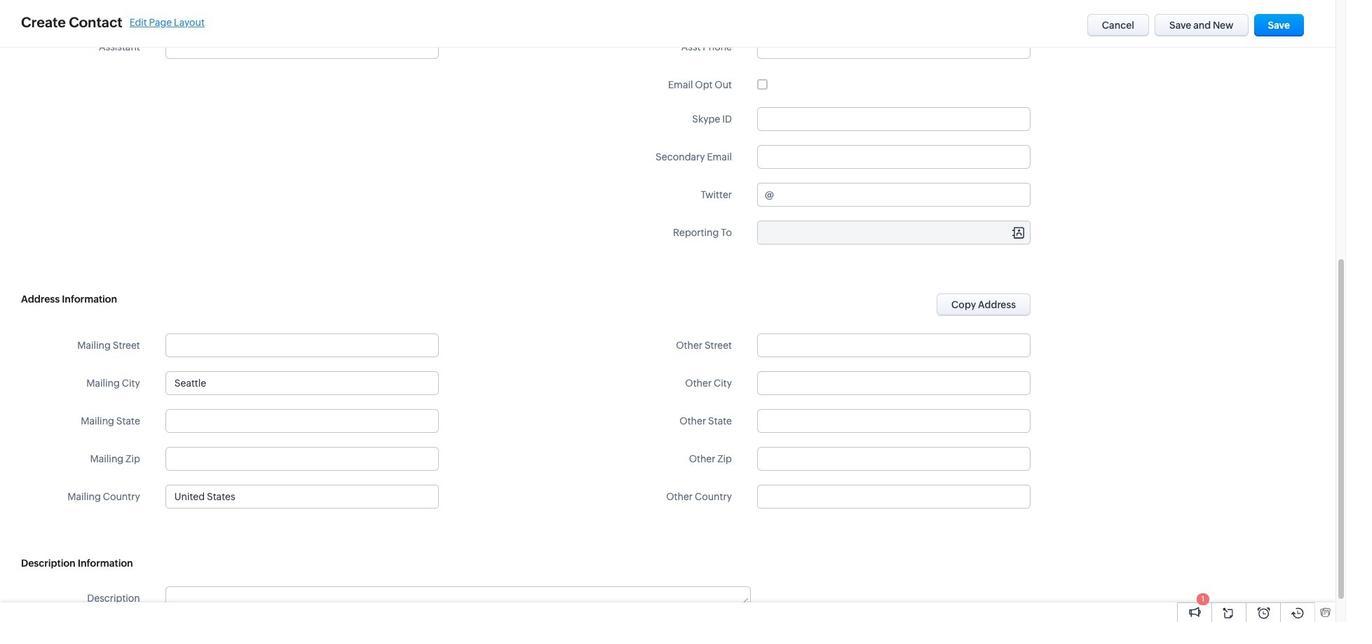 Task type: locate. For each thing, give the bounding box(es) containing it.
None text field
[[165, 0, 439, 21], [165, 35, 439, 59], [776, 184, 1030, 206], [757, 372, 1031, 395], [165, 410, 439, 433], [757, 410, 1031, 433], [165, 447, 439, 471], [166, 486, 438, 508], [758, 486, 1030, 508], [166, 588, 750, 610], [165, 0, 439, 21], [165, 35, 439, 59], [776, 184, 1030, 206], [757, 372, 1031, 395], [165, 410, 439, 433], [757, 410, 1031, 433], [165, 447, 439, 471], [166, 486, 438, 508], [758, 486, 1030, 508], [166, 588, 750, 610]]

None field
[[758, 222, 1030, 244], [166, 486, 438, 508], [758, 486, 1030, 508], [758, 222, 1030, 244], [166, 486, 438, 508], [758, 486, 1030, 508]]

None text field
[[757, 35, 1031, 59], [757, 107, 1031, 131], [757, 145, 1031, 169], [758, 222, 1030, 244], [165, 334, 439, 358], [757, 334, 1031, 358], [165, 372, 439, 395], [757, 447, 1031, 471], [757, 35, 1031, 59], [757, 107, 1031, 131], [757, 145, 1031, 169], [758, 222, 1030, 244], [165, 334, 439, 358], [757, 334, 1031, 358], [165, 372, 439, 395], [757, 447, 1031, 471]]



Task type: vqa. For each thing, say whether or not it's contained in the screenshot.
MMM D, YYYY "text field"
yes



Task type: describe. For each thing, give the bounding box(es) containing it.
MMM D, YYYY text field
[[757, 0, 1031, 21]]



